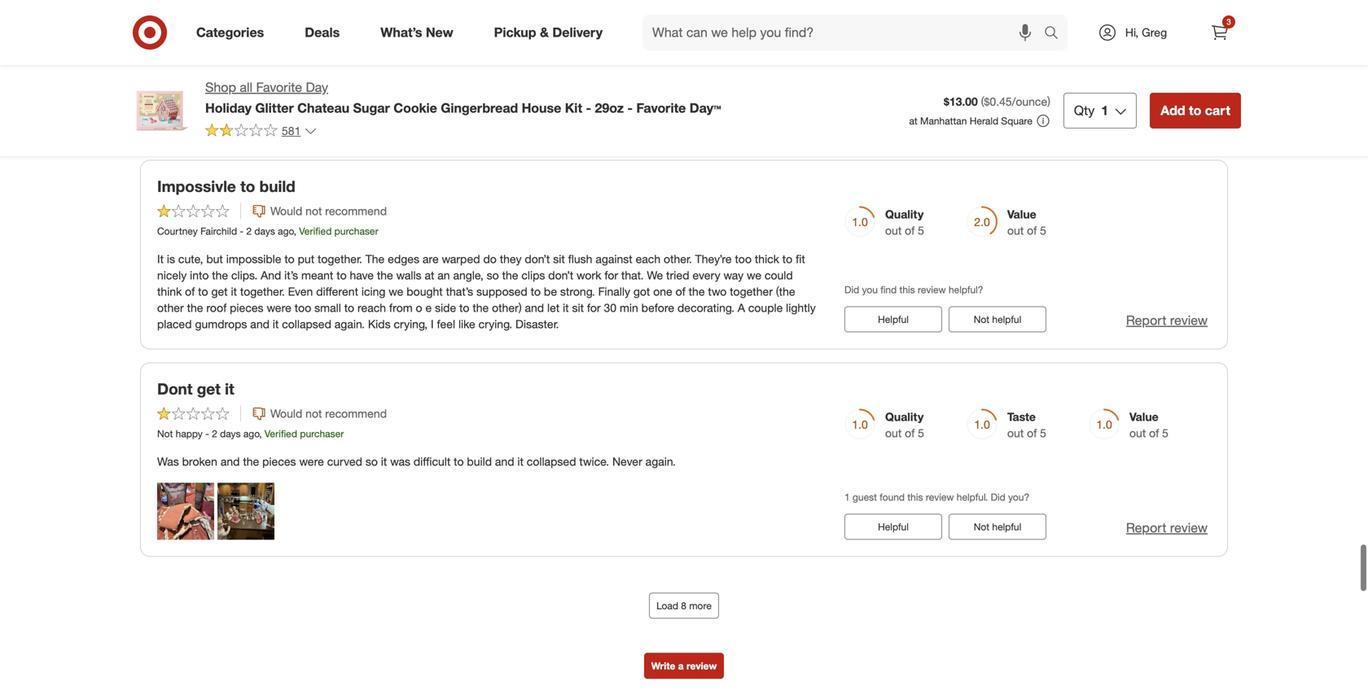 Task type: vqa. For each thing, say whether or not it's contained in the screenshot.
"ago" to the left
yes



Task type: locate. For each thing, give the bounding box(es) containing it.
cookie
[[394, 100, 437, 116]]

1 vertical spatial would
[[270, 407, 302, 421]]

2
[[246, 225, 252, 237], [212, 428, 217, 440]]

2 vertical spatial report
[[1126, 520, 1167, 536]]

1 vertical spatial together
[[730, 285, 773, 299]]

we up from
[[389, 285, 403, 299]]

0 horizontal spatial did
[[845, 284, 860, 296]]

581 link
[[205, 123, 317, 142]]

out
[[885, 224, 902, 238], [1008, 224, 1024, 238], [885, 426, 902, 440], [1008, 426, 1024, 440], [1130, 426, 1146, 440]]

of inside taste out of 5
[[1027, 426, 1037, 440]]

0 horizontal spatial favorite
[[256, 79, 302, 95]]

you
[[862, 284, 878, 296]]

this right found
[[908, 491, 923, 504]]

the inside the so cute! great activity for girls christmas night. i melted sugar and used it to glue the house together and it held up perfectly. some kits were missing items and one came with no door.
[[575, 28, 591, 43]]

together up "a"
[[730, 285, 773, 299]]

collapsed inside it is cute, but impossible to put together. the edges are warped do they don't sit flush against each other. they're too thick to fit nicely into the clips. and it's meant to have the walls at an angle, so the clips don't work for that. we tried every way we could think of to get it together. even different icing we bought that's supposed to be strong. finally got one of the two together (the other the roof pieces were too small to reach from o e side to the other) and let it sit for 30 min before decorating. a couple lightly placed gumdrops and it collapsed again. kids crying, i feel like crying. disaster.
[[282, 317, 331, 332]]

they
[[500, 252, 522, 266]]

two
[[708, 285, 727, 299]]

not down helpful?
[[974, 314, 990, 326]]

pieces
[[230, 301, 264, 315], [262, 455, 296, 469]]

other.
[[664, 252, 692, 266]]

were down great
[[211, 45, 236, 59]]

, for dont get it
[[259, 428, 262, 440]]

1 vertical spatial recommend
[[325, 407, 387, 421]]

1 vertical spatial this
[[908, 491, 923, 504]]

to up different
[[337, 268, 347, 283]]

to left be
[[531, 285, 541, 299]]

the right the glue
[[575, 28, 591, 43]]

that.
[[621, 268, 644, 283]]

impossivle
[[157, 177, 236, 196]]

to left the glue
[[537, 28, 547, 43]]

nicely
[[157, 268, 187, 283]]

0 vertical spatial recommend
[[325, 204, 387, 218]]

each
[[636, 252, 661, 266]]

recommend up "the" at the left top of the page
[[325, 204, 387, 218]]

perfectly.
[[748, 28, 795, 43]]

0 vertical spatial favorite
[[256, 79, 302, 95]]

is
[[167, 252, 175, 266]]

1 not helpful from the top
[[974, 111, 1022, 123]]

quality out of 5 up found
[[885, 410, 924, 440]]

recommend for impossivle to build
[[325, 204, 387, 218]]

0 horizontal spatial at
[[425, 268, 434, 283]]

value out of 5
[[1008, 207, 1047, 238], [1130, 410, 1169, 440]]

cute,
[[178, 252, 203, 266]]

2 horizontal spatial for
[[605, 268, 618, 283]]

to down different
[[344, 301, 354, 315]]

pickup & delivery
[[494, 24, 603, 40]]

1 horizontal spatial for
[[587, 301, 601, 315]]

0 vertical spatial days
[[254, 225, 275, 237]]

guest review image 1 of 1, zoom in image
[[157, 73, 214, 130]]

it
[[157, 252, 164, 266]]

sit left flush
[[553, 252, 565, 266]]

couple
[[748, 301, 783, 315]]

2 right happy
[[212, 428, 217, 440]]

1 vertical spatial were
[[267, 301, 291, 315]]

again. down small
[[335, 317, 365, 332]]

2 vertical spatial report review
[[1126, 520, 1208, 536]]

1 horizontal spatial ,
[[294, 225, 296, 237]]

together right house
[[629, 28, 672, 43]]

one down christmas
[[335, 45, 354, 59]]

helpful for it
[[992, 521, 1022, 533]]

lightly
[[786, 301, 816, 315]]

purchaser up the curved
[[300, 428, 344, 440]]

1 vertical spatial value
[[1130, 410, 1159, 424]]

3 helpful from the top
[[992, 521, 1022, 533]]

2 helpful button from the top
[[845, 514, 942, 540]]

to left the fit on the top right of the page
[[783, 252, 793, 266]]

clips.
[[231, 268, 258, 283]]

quality out of 5
[[885, 207, 924, 238], [885, 410, 924, 440]]

build up courtney fairchild - 2 days ago , verified purchaser
[[260, 177, 295, 196]]

some
[[157, 45, 187, 59]]

one inside the so cute! great activity for girls christmas night. i melted sugar and used it to glue the house together and it held up perfectly. some kits were missing items and one came with no door.
[[335, 45, 354, 59]]

did left "you?"
[[991, 491, 1006, 504]]

1 horizontal spatial i
[[431, 317, 434, 332]]

again.
[[335, 317, 365, 332], [646, 455, 676, 469]]

again. right never
[[646, 455, 676, 469]]

0 vertical spatial ago
[[278, 225, 294, 237]]

what's new
[[381, 24, 453, 40]]

gumdrops
[[195, 317, 247, 332]]

review inside button
[[687, 661, 717, 673]]

together. up have
[[318, 252, 362, 266]]

0 horizontal spatial together.
[[240, 285, 285, 299]]

not up put
[[306, 204, 322, 218]]

helpful down find
[[878, 314, 909, 326]]

did you find this review helpful?
[[845, 284, 984, 296]]

load 8 more
[[657, 600, 712, 612]]

0 vertical spatial i
[[401, 28, 404, 43]]

2 helpful from the top
[[992, 314, 1022, 326]]

would for dont get it
[[270, 407, 302, 421]]

not down "helpful."
[[974, 521, 990, 533]]

it down 'and'
[[273, 317, 279, 332]]

not helpful down helpful?
[[974, 314, 1022, 326]]

2 vertical spatial not helpful button
[[949, 514, 1047, 540]]

one up before
[[653, 285, 673, 299]]

report review button for impossivle to build
[[1126, 312, 1208, 330]]

don't up be
[[548, 268, 574, 283]]

crying.
[[479, 317, 512, 332]]

2 recommend from the top
[[325, 407, 387, 421]]

quality
[[885, 207, 924, 221], [885, 410, 924, 424]]

helpful button down found
[[845, 514, 942, 540]]

0 vertical spatial together.
[[318, 252, 362, 266]]

i up with
[[401, 28, 404, 43]]

gingerbread
[[441, 100, 518, 116]]

1 vertical spatial 2
[[212, 428, 217, 440]]

1 horizontal spatial verified
[[299, 225, 332, 237]]

purchaser up "the" at the left top of the page
[[334, 225, 378, 237]]

- right the 29oz
[[628, 100, 633, 116]]

and right gumdrops
[[250, 317, 270, 332]]

1 helpful button from the top
[[845, 307, 942, 333]]

one inside it is cute, but impossible to put together. the edges are warped do they don't sit flush against each other. they're too thick to fit nicely into the clips. and it's meant to have the walls at an angle, so the clips don't work for that. we tried every way we could think of to get it together. even different icing we bought that's supposed to be strong. finally got one of the two together (the other the roof pieces were too small to reach from o e side to the other) and let it sit for 30 min before decorating. a couple lightly placed gumdrops and it collapsed again. kids crying, i feel like crying. disaster.
[[653, 285, 673, 299]]

get up "roof"
[[211, 285, 228, 299]]

the up like
[[473, 301, 489, 315]]

1 vertical spatial verified
[[265, 428, 297, 440]]

quality out of 5 up did you find this review helpful?
[[885, 207, 924, 238]]

to right add
[[1189, 103, 1202, 119]]

1 vertical spatial i
[[431, 317, 434, 332]]

are
[[423, 252, 439, 266]]

2 for to
[[246, 225, 252, 237]]

1 vertical spatial favorite
[[637, 100, 686, 116]]

0 horizontal spatial ,
[[259, 428, 262, 440]]

1 vertical spatial helpful button
[[845, 514, 942, 540]]

1 vertical spatial for
[[605, 268, 618, 283]]

cart
[[1205, 103, 1231, 119]]

helpful.
[[957, 491, 988, 504]]

3 not helpful from the top
[[974, 521, 1022, 533]]

guest review image 2 of 2, zoom in image
[[217, 483, 275, 540]]

0 vertical spatial collapsed
[[282, 317, 331, 332]]

of
[[905, 224, 915, 238], [1027, 224, 1037, 238], [185, 285, 195, 299], [676, 285, 686, 299], [905, 426, 915, 440], [1027, 426, 1037, 440], [1149, 426, 1159, 440]]

5 inside taste out of 5
[[1040, 426, 1047, 440]]

quality out of 5 for impossivle to build
[[885, 207, 924, 238]]

twice.
[[579, 455, 609, 469]]

great
[[203, 28, 231, 43]]

0 vertical spatial report review button
[[1126, 109, 1208, 128]]

0 vertical spatial not
[[306, 204, 322, 218]]

0 vertical spatial so
[[487, 268, 499, 283]]

collapsed
[[282, 317, 331, 332], [527, 455, 576, 469]]

/ounce
[[1012, 95, 1048, 109]]

1 helpful from the top
[[878, 314, 909, 326]]

0 vertical spatial pieces
[[230, 301, 264, 315]]

to inside button
[[1189, 103, 1202, 119]]

courtney fairchild - 2 days ago , verified purchaser
[[157, 225, 378, 237]]

report review for dont get it
[[1126, 520, 1208, 536]]

1 vertical spatial quality
[[885, 410, 924, 424]]

1 vertical spatial build
[[467, 455, 492, 469]]

sit down strong.
[[572, 301, 584, 315]]

0 vertical spatial one
[[335, 45, 354, 59]]

add
[[1161, 103, 1186, 119]]

1 left guest
[[845, 491, 850, 504]]

1 vertical spatial together.
[[240, 285, 285, 299]]

ago right happy
[[243, 428, 259, 440]]

for left 30
[[587, 301, 601, 315]]

1 vertical spatial one
[[653, 285, 673, 299]]

qty 1
[[1074, 103, 1109, 119]]

1 vertical spatial again.
[[646, 455, 676, 469]]

greg
[[1142, 25, 1167, 40]]

2 quality from the top
[[885, 410, 924, 424]]

report for dont get it
[[1126, 520, 1167, 536]]

1 horizontal spatial were
[[267, 301, 291, 315]]

0 horizontal spatial were
[[211, 45, 236, 59]]

bought
[[407, 285, 443, 299]]

too down even
[[295, 301, 311, 315]]

2 up impossible
[[246, 225, 252, 237]]

2 not from the top
[[306, 407, 322, 421]]

1 report from the top
[[1126, 110, 1167, 126]]

0 vertical spatial not helpful button
[[949, 104, 1047, 130]]

ago for impossivle to build
[[278, 225, 294, 237]]

2 vertical spatial not helpful
[[974, 521, 1022, 533]]

0 horizontal spatial too
[[295, 301, 311, 315]]

0 horizontal spatial i
[[401, 28, 404, 43]]

0 horizontal spatial verified
[[265, 428, 297, 440]]

1 vertical spatial report
[[1126, 313, 1167, 329]]

2 quality out of 5 from the top
[[885, 410, 924, 440]]

1 horizontal spatial together.
[[318, 252, 362, 266]]

quality up found
[[885, 410, 924, 424]]

so inside it is cute, but impossible to put together. the edges are warped do they don't sit flush against each other. they're too thick to fit nicely into the clips. and it's meant to have the walls at an angle, so the clips don't work for that. we tried every way we could think of to get it together. even different icing we bought that's supposed to be strong. finally got one of the two together (the other the roof pieces were too small to reach from o e side to the other) and let it sit for 30 min before decorating. a couple lightly placed gumdrops and it collapsed again. kids crying, i feel like crying. disaster.
[[487, 268, 499, 283]]

would not recommend for it
[[270, 407, 387, 421]]

helpful button down find
[[845, 307, 942, 333]]

and
[[261, 268, 281, 283]]

together. down 'and'
[[240, 285, 285, 299]]

impossivle to build
[[157, 177, 295, 196]]

all
[[240, 79, 253, 95]]

icing
[[362, 285, 386, 299]]

put
[[298, 252, 315, 266]]

for left girls
[[273, 28, 287, 43]]

pieces down not happy - 2 days ago , verified purchaser
[[262, 455, 296, 469]]

supposed
[[477, 285, 528, 299]]

days for it
[[220, 428, 241, 440]]

1 horizontal spatial favorite
[[637, 100, 686, 116]]

0 vertical spatial purchaser
[[334, 225, 378, 237]]

0 vertical spatial too
[[735, 252, 752, 266]]

don't up clips
[[525, 252, 550, 266]]

crying,
[[394, 317, 428, 332]]

like
[[459, 317, 475, 332]]

collapsed down small
[[282, 317, 331, 332]]

not helpful for dont get it
[[974, 521, 1022, 533]]

got
[[634, 285, 650, 299]]

1 vertical spatial not helpful
[[974, 314, 1022, 326]]

1 vertical spatial report review button
[[1126, 312, 1208, 330]]

1 right 'qty'
[[1101, 103, 1109, 119]]

1 would from the top
[[270, 204, 302, 218]]

days up impossible
[[254, 225, 275, 237]]

happy
[[176, 428, 203, 440]]

0 vertical spatial for
[[273, 28, 287, 43]]

collapsed left the twice.
[[527, 455, 576, 469]]

for
[[273, 28, 287, 43], [605, 268, 618, 283], [587, 301, 601, 315]]

2 not helpful button from the top
[[949, 307, 1047, 333]]

0 vertical spatial not helpful
[[974, 111, 1022, 123]]

not helpful down $13.00 ( $0.45 /ounce )
[[974, 111, 1022, 123]]

not for dont get it
[[306, 407, 322, 421]]

1 vertical spatial pieces
[[262, 455, 296, 469]]

an
[[438, 268, 450, 283]]

1 would not recommend from the top
[[270, 204, 387, 218]]

it right let on the top left
[[563, 301, 569, 315]]

2 report review button from the top
[[1126, 312, 1208, 330]]

was
[[390, 455, 411, 469]]

report
[[1126, 110, 1167, 126], [1126, 313, 1167, 329], [1126, 520, 1167, 536]]

i left feel
[[431, 317, 434, 332]]

0 vertical spatial helpful
[[992, 111, 1022, 123]]

0 vertical spatial would not recommend
[[270, 204, 387, 218]]

1 vertical spatial at
[[425, 268, 434, 283]]

build right difficult
[[467, 455, 492, 469]]

0 vertical spatial report review
[[1126, 110, 1208, 126]]

and right difficult
[[495, 455, 514, 469]]

2 would not recommend from the top
[[270, 407, 387, 421]]

helpful for build
[[878, 314, 909, 326]]

0 horizontal spatial one
[[335, 45, 354, 59]]

0 horizontal spatial sit
[[553, 252, 565, 266]]

quality for it
[[885, 410, 924, 424]]

not down (
[[974, 111, 990, 123]]

this for impossivle to build
[[900, 284, 915, 296]]

would for impossivle to build
[[270, 204, 302, 218]]

to up it's
[[285, 252, 295, 266]]

too up way
[[735, 252, 752, 266]]

we right way
[[747, 268, 762, 283]]

search
[[1037, 26, 1076, 42]]

0 horizontal spatial days
[[220, 428, 241, 440]]

0 horizontal spatial again.
[[335, 317, 365, 332]]

1 horizontal spatial did
[[991, 491, 1006, 504]]

0 horizontal spatial for
[[273, 28, 287, 43]]

thick
[[755, 252, 779, 266]]

- right happy
[[205, 428, 209, 440]]

3 report review button from the top
[[1126, 519, 1208, 538]]

i
[[401, 28, 404, 43], [431, 317, 434, 332]]

melted
[[407, 28, 442, 43]]

1 horizontal spatial value
[[1130, 410, 1159, 424]]

the
[[575, 28, 591, 43], [212, 268, 228, 283], [377, 268, 393, 283], [502, 268, 518, 283], [689, 285, 705, 299], [187, 301, 203, 315], [473, 301, 489, 315], [243, 455, 259, 469]]

so right the curved
[[366, 455, 378, 469]]

we
[[747, 268, 762, 283], [389, 285, 403, 299]]

did left 'you'
[[845, 284, 860, 296]]

2 not helpful from the top
[[974, 314, 1022, 326]]

shop all favorite day holiday glitter chateau sugar cookie gingerbread house kit - 29oz - favorite day™
[[205, 79, 721, 116]]

1 not from the top
[[306, 204, 322, 218]]

0 vertical spatial quality out of 5
[[885, 207, 924, 238]]

0 vertical spatial would
[[270, 204, 302, 218]]

sugar
[[445, 28, 474, 43]]

2 report from the top
[[1126, 313, 1167, 329]]

the down the they
[[502, 268, 518, 283]]

at left manhattan
[[909, 115, 918, 127]]

new
[[426, 24, 453, 40]]

1 horizontal spatial together
[[730, 285, 773, 299]]

too
[[735, 252, 752, 266], [295, 301, 311, 315]]

1 quality from the top
[[885, 207, 924, 221]]

so
[[487, 268, 499, 283], [366, 455, 378, 469]]

report review button for dont get it
[[1126, 519, 1208, 538]]

used
[[500, 28, 525, 43]]

pieces right "roof"
[[230, 301, 264, 315]]

helpful
[[992, 111, 1022, 123], [992, 314, 1022, 326], [992, 521, 1022, 533]]

- right kit
[[586, 100, 591, 116]]

2 would from the top
[[270, 407, 302, 421]]

1 vertical spatial would not recommend
[[270, 407, 387, 421]]

were down even
[[267, 301, 291, 315]]

0 vertical spatial 2
[[246, 225, 252, 237]]

not up not happy - 2 days ago , verified purchaser
[[306, 407, 322, 421]]

1 recommend from the top
[[325, 204, 387, 218]]

recommend up the curved
[[325, 407, 387, 421]]

would up not happy - 2 days ago , verified purchaser
[[270, 407, 302, 421]]

the up the decorating.
[[689, 285, 705, 299]]

1 horizontal spatial so
[[487, 268, 499, 283]]

1 horizontal spatial we
[[747, 268, 762, 283]]

2 helpful from the top
[[878, 521, 909, 533]]

2 vertical spatial were
[[299, 455, 324, 469]]

, up it's
[[294, 225, 296, 237]]

3 report from the top
[[1126, 520, 1167, 536]]

, right happy
[[259, 428, 262, 440]]

0 vertical spatial value out of 5
[[1008, 207, 1047, 238]]

i inside the so cute! great activity for girls christmas night. i melted sugar and used it to glue the house together and it held up perfectly. some kits were missing items and one came with no door.
[[401, 28, 404, 43]]

-
[[586, 100, 591, 116], [628, 100, 633, 116], [240, 225, 244, 237], [205, 428, 209, 440]]

1 quality out of 5 from the top
[[885, 207, 924, 238]]

0 horizontal spatial ago
[[243, 428, 259, 440]]

quality up did you find this review helpful?
[[885, 207, 924, 221]]

would up courtney fairchild - 2 days ago , verified purchaser
[[270, 204, 302, 218]]

work
[[577, 268, 601, 283]]

1 vertical spatial ago
[[243, 428, 259, 440]]

0 vertical spatial ,
[[294, 225, 296, 237]]

0 vertical spatial we
[[747, 268, 762, 283]]

1 vertical spatial days
[[220, 428, 241, 440]]

0 horizontal spatial 1
[[845, 491, 850, 504]]

3 not helpful button from the top
[[949, 514, 1047, 540]]

for down against at the top left
[[605, 268, 618, 283]]

this for dont get it
[[908, 491, 923, 504]]

1 horizontal spatial build
[[467, 455, 492, 469]]

0 vertical spatial 1
[[1101, 103, 1109, 119]]

3 report review from the top
[[1126, 520, 1208, 536]]

not helpful down "you?"
[[974, 521, 1022, 533]]

1 vertical spatial purchaser
[[300, 428, 344, 440]]

ago up impossible
[[278, 225, 294, 237]]

from
[[389, 301, 413, 315]]

taste out of 5
[[1008, 410, 1047, 440]]

shop
[[205, 79, 236, 95]]

favorite up glitter
[[256, 79, 302, 95]]

what's new link
[[367, 15, 474, 51]]

report for impossivle to build
[[1126, 313, 1167, 329]]

$13.00
[[944, 95, 978, 109]]

2 report review from the top
[[1126, 313, 1208, 329]]



Task type: describe. For each thing, give the bounding box(es) containing it.
1 not helpful button from the top
[[949, 104, 1047, 130]]

i inside it is cute, but impossible to put together. the edges are warped do they don't sit flush against each other. they're too thick to fit nicely into the clips. and it's meant to have the walls at an angle, so the clips don't work for that. we tried every way we could think of to get it together. even different icing we bought that's supposed to be strong. finally got one of the two together (the other the roof pieces were too small to reach from o e side to the other) and let it sit for 30 min before decorating. a couple lightly placed gumdrops and it collapsed again. kids crying, i feel like crying. disaster.
[[431, 317, 434, 332]]

delivery
[[553, 24, 603, 40]]

even
[[288, 285, 313, 299]]

1 horizontal spatial collapsed
[[527, 455, 576, 469]]

1 vertical spatial get
[[197, 380, 221, 399]]

dont
[[157, 380, 193, 399]]

cute!
[[174, 28, 200, 43]]

hi, greg
[[1126, 25, 1167, 40]]

write a review
[[651, 661, 717, 673]]

to down into
[[198, 285, 208, 299]]

courtney
[[157, 225, 198, 237]]

&
[[540, 24, 549, 40]]

, for impossivle to build
[[294, 225, 296, 237]]

1 vertical spatial don't
[[548, 268, 574, 283]]

night.
[[370, 28, 398, 43]]

and up disaster.
[[525, 301, 544, 315]]

together inside it is cute, but impossible to put together. the edges are warped do they don't sit flush against each other. they're too thick to fit nicely into the clips. and it's meant to have the walls at an angle, so the clips don't work for that. we tried every way we could think of to get it together. even different icing we bought that's supposed to be strong. finally got one of the two together (the other the roof pieces were too small to reach from o e side to the other) and let it sit for 30 min before decorating. a couple lightly placed gumdrops and it collapsed again. kids crying, i feel like crying. disaster.
[[730, 285, 773, 299]]

the left "roof"
[[187, 301, 203, 315]]

placed
[[157, 317, 192, 332]]

it left the twice.
[[518, 455, 524, 469]]

0 vertical spatial sit
[[553, 252, 565, 266]]

to up like
[[459, 301, 470, 315]]

the down but
[[212, 268, 228, 283]]

reach
[[358, 301, 386, 315]]

1 helpful from the top
[[992, 111, 1022, 123]]

into
[[190, 268, 209, 283]]

0 vertical spatial value
[[1008, 207, 1037, 221]]

$13.00 ( $0.45 /ounce )
[[944, 95, 1051, 109]]

helpful button for dont get it
[[845, 514, 942, 540]]

at inside it is cute, but impossible to put together. the edges are warped do they don't sit flush against each other. they're too thick to fit nicely into the clips. and it's meant to have the walls at an angle, so the clips don't work for that. we tried every way we could think of to get it together. even different icing we bought that's supposed to be strong. finally got one of the two together (the other the roof pieces were too small to reach from o e side to the other) and let it sit for 30 min before decorating. a couple lightly placed gumdrops and it collapsed again. kids crying, i feel like crying. disaster.
[[425, 268, 434, 283]]

1 horizontal spatial again.
[[646, 455, 676, 469]]

it is cute, but impossible to put together. the edges are warped do they don't sit flush against each other. they're too thick to fit nicely into the clips. and it's meant to have the walls at an angle, so the clips don't work for that. we tried every way we could think of to get it together. even different icing we bought that's supposed to be strong. finally got one of the two together (the other the roof pieces were too small to reach from o e side to the other) and let it sit for 30 min before decorating. a couple lightly placed gumdrops and it collapsed again. kids crying, i feel like crying. disaster.
[[157, 252, 816, 332]]

What can we help you find? suggestions appear below search field
[[643, 15, 1048, 51]]

house
[[595, 28, 626, 43]]

write
[[651, 661, 676, 673]]

not helpful for impossivle to build
[[974, 314, 1022, 326]]

again. inside it is cute, but impossible to put together. the edges are warped do they don't sit flush against each other. they're too thick to fit nicely into the clips. and it's meant to have the walls at an angle, so the clips don't work for that. we tried every way we could think of to get it together. even different icing we bought that's supposed to be strong. finally got one of the two together (the other the roof pieces were too small to reach from o e side to the other) and let it sit for 30 min before decorating. a couple lightly placed gumdrops and it collapsed again. kids crying, i feel like crying. disaster.
[[335, 317, 365, 332]]

2 for get
[[212, 428, 217, 440]]

it left "held"
[[698, 28, 704, 43]]

strong.
[[560, 285, 595, 299]]

together inside the so cute! great activity for girls christmas night. i melted sugar and used it to glue the house together and it held up perfectly. some kits were missing items and one came with no door.
[[629, 28, 672, 43]]

be
[[544, 285, 557, 299]]

- right fairchild
[[240, 225, 244, 237]]

manhattan
[[920, 115, 967, 127]]

it left &
[[528, 28, 534, 43]]

guest review image 1 of 2, zoom in image
[[157, 483, 214, 540]]

quality out of 5 for dont get it
[[885, 410, 924, 440]]

e
[[426, 301, 432, 315]]

add to cart button
[[1150, 93, 1241, 129]]

square
[[1001, 115, 1033, 127]]

was broken and the pieces were curved so it was difficult to build and it collapsed twice. never again.
[[157, 455, 676, 469]]

herald
[[970, 115, 999, 127]]

so
[[157, 28, 171, 43]]

sugar
[[353, 100, 390, 116]]

categories link
[[182, 15, 284, 51]]

not helpful button for it
[[949, 514, 1047, 540]]

not left happy
[[157, 428, 173, 440]]

roof
[[206, 301, 227, 315]]

not for impossivle to build
[[306, 204, 322, 218]]

1 horizontal spatial 1
[[1101, 103, 1109, 119]]

the down not happy - 2 days ago , verified purchaser
[[243, 455, 259, 469]]

side
[[435, 301, 456, 315]]

min
[[620, 301, 638, 315]]

it up not happy - 2 days ago , verified purchaser
[[225, 380, 234, 399]]

get inside it is cute, but impossible to put together. the edges are warped do they don't sit flush against each other. they're too thick to fit nicely into the clips. and it's meant to have the walls at an angle, so the clips don't work for that. we tried every way we could think of to get it together. even different icing we bought that's supposed to be strong. finally got one of the two together (the other the roof pieces were too small to reach from o e side to the other) and let it sit for 30 min before decorating. a couple lightly placed gumdrops and it collapsed again. kids crying, i feel like crying. disaster.
[[211, 285, 228, 299]]

at manhattan herald square
[[909, 115, 1033, 127]]

image of holiday glitter chateau sugar cookie gingerbread house kit - 29oz - favorite day™ image
[[127, 78, 192, 143]]

helpful for build
[[992, 314, 1022, 326]]

it down clips.
[[231, 285, 237, 299]]

have
[[350, 268, 374, 283]]

1 vertical spatial too
[[295, 301, 311, 315]]

0 vertical spatial build
[[260, 177, 295, 196]]

small
[[315, 301, 341, 315]]

29oz
[[595, 100, 624, 116]]

1 horizontal spatial at
[[909, 115, 918, 127]]

(the
[[776, 285, 795, 299]]

curved
[[327, 455, 362, 469]]

items
[[281, 45, 309, 59]]

were inside the so cute! great activity for girls christmas night. i melted sugar and used it to glue the house together and it held up perfectly. some kits were missing items and one came with no door.
[[211, 45, 236, 59]]

ago for dont get it
[[243, 428, 259, 440]]

categories
[[196, 24, 264, 40]]

fit
[[796, 252, 805, 266]]

it left "was"
[[381, 455, 387, 469]]

a
[[738, 301, 745, 315]]

purchaser for it
[[300, 428, 344, 440]]

holiday
[[205, 100, 252, 116]]

quality for build
[[885, 207, 924, 221]]

girls
[[290, 28, 311, 43]]

not for the not helpful button corresponding to it
[[974, 521, 990, 533]]

find
[[881, 284, 897, 296]]

were inside it is cute, but impossible to put together. the edges are warped do they don't sit flush against each other. they're too thick to fit nicely into the clips. and it's meant to have the walls at an angle, so the clips don't work for that. we tried every way we could think of to get it together. even different icing we bought that's supposed to be strong. finally got one of the two together (the other the roof pieces were too small to reach from o e side to the other) and let it sit for 30 min before decorating. a couple lightly placed gumdrops and it collapsed again. kids crying, i feel like crying. disaster.
[[267, 301, 291, 315]]

to inside the so cute! great activity for girls christmas night. i melted sugar and used it to glue the house together and it held up perfectly. some kits were missing items and one came with no door.
[[537, 28, 547, 43]]

and left "held"
[[675, 28, 694, 43]]

other)
[[492, 301, 522, 315]]

let
[[547, 301, 560, 315]]

8
[[681, 600, 687, 612]]

to up courtney fairchild - 2 days ago , verified purchaser
[[240, 177, 255, 196]]

finally
[[598, 285, 630, 299]]

way
[[724, 268, 744, 283]]

helpful button for impossivle to build
[[845, 307, 942, 333]]

qty
[[1074, 103, 1095, 119]]

not for third the not helpful button from the bottom of the page
[[974, 111, 990, 123]]

dont get it
[[157, 380, 234, 399]]

impossible
[[226, 252, 281, 266]]

glitter
[[255, 100, 294, 116]]

1 vertical spatial did
[[991, 491, 1006, 504]]

0 vertical spatial don't
[[525, 252, 550, 266]]

purchaser for build
[[334, 225, 378, 237]]

0 horizontal spatial value out of 5
[[1008, 207, 1047, 238]]

1 vertical spatial so
[[366, 455, 378, 469]]

for inside the so cute! great activity for girls christmas night. i melted sugar and used it to glue the house together and it held up perfectly. some kits were missing items and one came with no door.
[[273, 28, 287, 43]]

1 horizontal spatial too
[[735, 252, 752, 266]]

1 vertical spatial we
[[389, 285, 403, 299]]

report review for impossivle to build
[[1126, 313, 1208, 329]]

and down deals
[[312, 45, 332, 59]]

before
[[642, 301, 674, 315]]

taste
[[1008, 410, 1036, 424]]

disaster.
[[516, 317, 559, 332]]

1 vertical spatial value out of 5
[[1130, 410, 1169, 440]]

and right broken
[[221, 455, 240, 469]]

not helpful button for build
[[949, 307, 1047, 333]]

the
[[366, 252, 385, 266]]

do
[[483, 252, 497, 266]]

found
[[880, 491, 905, 504]]

3
[[1227, 17, 1231, 27]]

1 vertical spatial 1
[[845, 491, 850, 504]]

angle,
[[453, 268, 484, 283]]

guest
[[853, 491, 877, 504]]

not for the not helpful button related to build
[[974, 314, 990, 326]]

days for build
[[254, 225, 275, 237]]

could
[[765, 268, 793, 283]]

helpful for it
[[878, 521, 909, 533]]

and left used
[[477, 28, 496, 43]]

christmas
[[315, 28, 366, 43]]

1 guest found this review helpful. did you?
[[845, 491, 1030, 504]]

house
[[522, 100, 561, 116]]

0 vertical spatial did
[[845, 284, 860, 296]]

1 horizontal spatial sit
[[572, 301, 584, 315]]

1 report review from the top
[[1126, 110, 1208, 126]]

kids
[[368, 317, 391, 332]]

kit
[[565, 100, 582, 116]]

1 report review button from the top
[[1126, 109, 1208, 128]]

pieces inside it is cute, but impossible to put together. the edges are warped do they don't sit flush against each other. they're too thick to fit nicely into the clips. and it's meant to have the walls at an angle, so the clips don't work for that. we tried every way we could think of to get it together. even different icing we bought that's supposed to be strong. finally got one of the two together (the other the roof pieces were too small to reach from o e side to the other) and let it sit for 30 min before decorating. a couple lightly placed gumdrops and it collapsed again. kids crying, i feel like crying. disaster.
[[230, 301, 264, 315]]

that's
[[446, 285, 473, 299]]

recommend for dont get it
[[325, 407, 387, 421]]

)
[[1048, 95, 1051, 109]]

missing
[[239, 45, 278, 59]]

the down "the" at the left top of the page
[[377, 268, 393, 283]]

out inside taste out of 5
[[1008, 426, 1024, 440]]

day
[[306, 79, 328, 95]]

to right difficult
[[454, 455, 464, 469]]

o
[[416, 301, 422, 315]]

edges
[[388, 252, 419, 266]]

meant
[[301, 268, 333, 283]]

verified for dont get it
[[265, 428, 297, 440]]

would not recommend for build
[[270, 204, 387, 218]]

verified for impossivle to build
[[299, 225, 332, 237]]

so cute! great activity for girls christmas night. i melted sugar and used it to glue the house together and it held up perfectly. some kits were missing items and one came with no door.
[[157, 28, 795, 59]]



